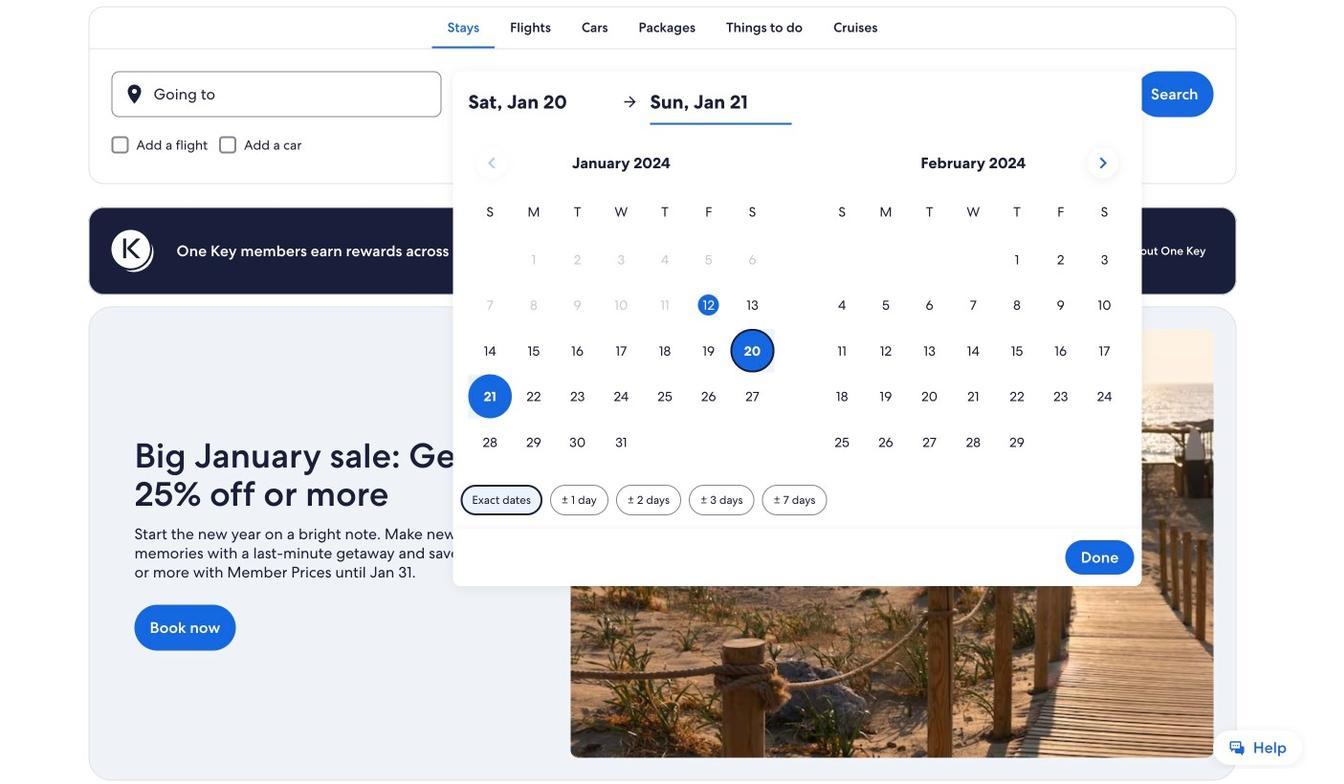 Task type: describe. For each thing, give the bounding box(es) containing it.
previous month image
[[480, 152, 503, 175]]

next month image
[[1092, 152, 1115, 175]]

january 2024 element
[[468, 201, 775, 466]]



Task type: vqa. For each thing, say whether or not it's contained in the screenshot.
Next month image
yes



Task type: locate. For each thing, give the bounding box(es) containing it.
directional image
[[622, 93, 639, 111]]

tab list
[[89, 6, 1237, 48]]

february 2024 element
[[821, 201, 1127, 466]]

today element
[[699, 295, 720, 316]]

application
[[468, 140, 1127, 466]]



